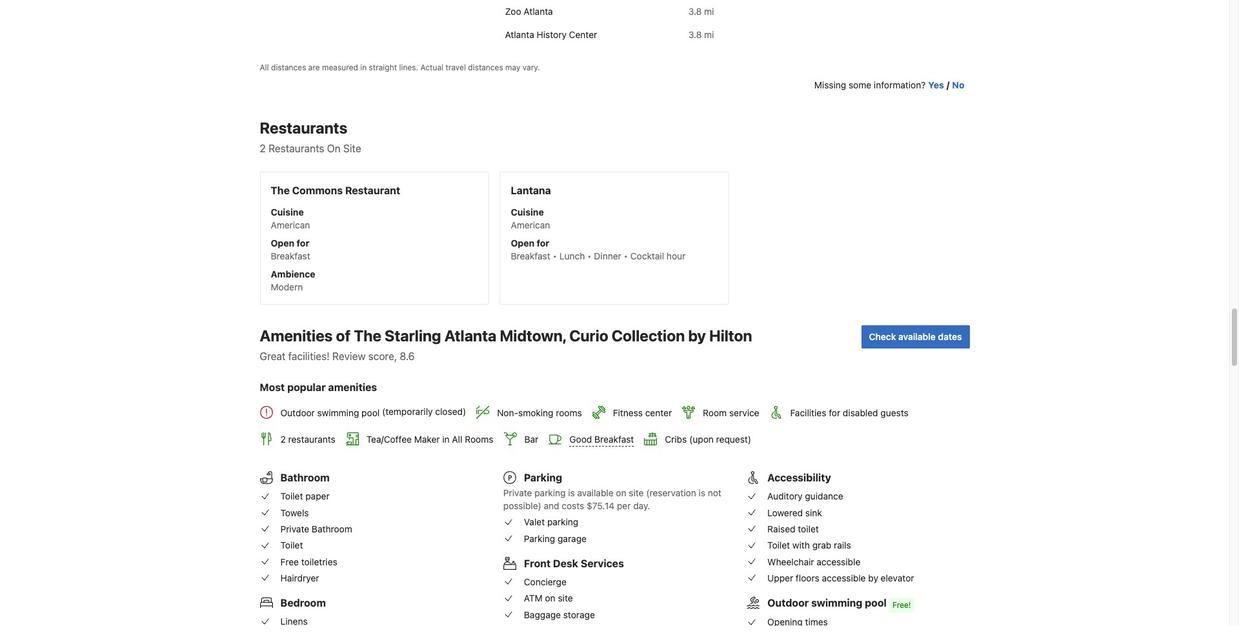 Task type: locate. For each thing, give the bounding box(es) containing it.
no button
[[952, 79, 965, 92]]

the right the of
[[354, 327, 381, 345]]

private up possible) at bottom left
[[503, 487, 532, 498]]

0 horizontal spatial all
[[260, 63, 269, 72]]

breakfast
[[271, 251, 310, 262], [511, 251, 550, 262], [595, 434, 634, 445]]

0 horizontal spatial 2
[[260, 143, 266, 154]]

1 vertical spatial accessible
[[822, 572, 866, 583]]

atm on site
[[524, 593, 573, 604]]

1 vertical spatial restaurants
[[269, 143, 324, 154]]

available
[[899, 331, 936, 342], [577, 487, 614, 498]]

cribs (upon request)
[[665, 434, 751, 445]]

1 vertical spatial 3.8 mi
[[689, 29, 714, 40]]

lunch
[[559, 251, 585, 262]]

available left dates on the right bottom of the page
[[899, 331, 936, 342]]

the inside amenities of the starling atlanta midtown, curio collection by hilton great facilities! review score, 8.6
[[354, 327, 381, 345]]

by left hilton
[[688, 327, 706, 345]]

3.8 for atlanta history center
[[689, 29, 702, 40]]

toilet up towels in the left bottom of the page
[[280, 491, 303, 502]]

0 vertical spatial mi
[[704, 6, 714, 17]]

upper
[[768, 572, 793, 583]]

0 horizontal spatial cuisine american
[[271, 207, 310, 231]]

1 horizontal spatial open
[[511, 238, 535, 249]]

accessible
[[817, 556, 861, 567], [822, 572, 866, 583]]

2 cuisine from the left
[[511, 207, 544, 218]]

restaurants 2 restaurants on site
[[260, 119, 361, 154]]

1 american from the left
[[271, 220, 310, 231]]

elevator
[[881, 572, 914, 583]]

is up costs
[[568, 487, 575, 498]]

distances left the are
[[271, 63, 306, 72]]

1 vertical spatial site
[[558, 593, 573, 604]]

1 vertical spatial private
[[280, 523, 309, 534]]

1 vertical spatial parking
[[547, 517, 578, 528]]

open for breakfast • lunch • dinner • cocktail hour
[[511, 238, 686, 262]]

0 horizontal spatial for
[[297, 238, 309, 249]]

toilet up free
[[280, 540, 303, 551]]

pool left free!
[[865, 597, 887, 609]]

good
[[569, 434, 592, 445]]

all
[[260, 63, 269, 72], [452, 434, 462, 445]]

mi
[[704, 6, 714, 17], [704, 29, 714, 40]]

1 horizontal spatial swimming
[[811, 597, 863, 609]]

1 horizontal spatial for
[[537, 238, 550, 249]]

0 horizontal spatial is
[[568, 487, 575, 498]]

• left lunch
[[553, 251, 557, 262]]

on inside the private parking is available on site (reservation is not possible) and costs $75.14 per day.
[[616, 487, 626, 498]]

1 horizontal spatial cuisine american
[[511, 207, 550, 231]]

outdoor
[[280, 407, 315, 418], [768, 597, 809, 609]]

the commons restaurant
[[271, 185, 400, 196]]

private inside the private parking is available on site (reservation is not possible) and costs $75.14 per day.
[[503, 487, 532, 498]]

0 horizontal spatial american
[[271, 220, 310, 231]]

1 vertical spatial available
[[577, 487, 614, 498]]

2
[[260, 143, 266, 154], [280, 434, 286, 445]]

0 horizontal spatial swimming
[[317, 407, 359, 418]]

1 vertical spatial mi
[[704, 29, 714, 40]]

2 3.8 from the top
[[689, 29, 702, 40]]

0 vertical spatial available
[[899, 331, 936, 342]]

check available dates button
[[861, 325, 970, 349]]

restaurants
[[260, 119, 347, 137], [269, 143, 324, 154]]

2 3.8 mi from the top
[[689, 29, 714, 40]]

non-
[[497, 407, 518, 418]]

atlanta right zoo
[[524, 6, 553, 17]]

outdoor inside "outdoor swimming pool (temporarily closed)"
[[280, 407, 315, 418]]

restaurants up on
[[260, 119, 347, 137]]

2 parking from the top
[[524, 533, 555, 544]]

1 horizontal spatial on
[[616, 487, 626, 498]]

2 vertical spatial atlanta
[[444, 327, 497, 345]]

atlanta down zoo
[[505, 29, 534, 40]]

0 vertical spatial on
[[616, 487, 626, 498]]

parking down valet
[[524, 533, 555, 544]]

0 vertical spatial parking
[[535, 487, 566, 498]]

1 vertical spatial parking
[[524, 533, 555, 544]]

bathroom up toilet paper
[[280, 472, 330, 483]]

1 vertical spatial on
[[545, 593, 556, 604]]

costs
[[562, 500, 584, 511]]

check available dates
[[869, 331, 962, 342]]

cuisine american up 'open for breakfast'
[[271, 207, 310, 231]]

1 horizontal spatial cuisine
[[511, 207, 544, 218]]

toilet down raised
[[768, 540, 790, 551]]

parking
[[524, 472, 562, 483], [524, 533, 555, 544]]

0 horizontal spatial •
[[553, 251, 557, 262]]

• right dinner
[[624, 251, 628, 262]]

cuisine american down lantana
[[511, 207, 550, 231]]

garage
[[558, 533, 587, 544]]

american for the commons restaurant
[[271, 220, 310, 231]]

available inside button
[[899, 331, 936, 342]]

0 vertical spatial swimming
[[317, 407, 359, 418]]

site up baggage storage
[[558, 593, 573, 604]]

ambience modern
[[271, 269, 315, 293]]

actual
[[421, 63, 443, 72]]

site up day.
[[629, 487, 644, 498]]

0 horizontal spatial private
[[280, 523, 309, 534]]

0 horizontal spatial by
[[688, 327, 706, 345]]

starling
[[385, 327, 441, 345]]

1 3.8 mi from the top
[[689, 6, 714, 17]]

0 vertical spatial the
[[271, 185, 290, 196]]

2 open from the left
[[511, 238, 535, 249]]

1 horizontal spatial in
[[442, 434, 450, 445]]

1 vertical spatial bathroom
[[312, 523, 352, 534]]

for left disabled
[[829, 407, 840, 418]]

parking up and at the left bottom of page
[[535, 487, 566, 498]]

in right maker
[[442, 434, 450, 445]]

breakfast up ambience
[[271, 251, 310, 262]]

cuisine down lantana
[[511, 207, 544, 218]]

breakfast inside the open for breakfast • lunch • dinner • cocktail hour
[[511, 251, 550, 262]]

floors
[[796, 572, 820, 583]]

tea/coffee
[[366, 434, 412, 445]]

0 vertical spatial pool
[[362, 407, 380, 418]]

0 vertical spatial by
[[688, 327, 706, 345]]

1 horizontal spatial 2
[[280, 434, 286, 445]]

0 horizontal spatial cuisine
[[271, 207, 304, 218]]

2 restaurants
[[280, 434, 336, 445]]

1 horizontal spatial available
[[899, 331, 936, 342]]

possible)
[[503, 500, 541, 511]]

swimming inside "outdoor swimming pool (temporarily closed)"
[[317, 407, 359, 418]]

1 3.8 from the top
[[689, 6, 702, 17]]

smoking
[[518, 407, 553, 418]]

zoo
[[505, 6, 521, 17]]

1 vertical spatial the
[[354, 327, 381, 345]]

0 horizontal spatial site
[[558, 593, 573, 604]]

3.8 mi for atlanta history center
[[689, 29, 714, 40]]

american
[[271, 220, 310, 231], [511, 220, 550, 231]]

0 horizontal spatial distances
[[271, 63, 306, 72]]

fitness
[[613, 407, 643, 418]]

1 cuisine american from the left
[[271, 207, 310, 231]]

2 horizontal spatial •
[[624, 251, 628, 262]]

amenities
[[260, 327, 333, 345]]

0 vertical spatial site
[[629, 487, 644, 498]]

disabled
[[843, 407, 878, 418]]

american up 'open for breakfast'
[[271, 220, 310, 231]]

site inside the private parking is available on site (reservation is not possible) and costs $75.14 per day.
[[629, 487, 644, 498]]

2 is from the left
[[699, 487, 705, 498]]

0 vertical spatial private
[[503, 487, 532, 498]]

$75.14
[[587, 500, 615, 511]]

1 is from the left
[[568, 487, 575, 498]]

2 inside "restaurants 2 restaurants on site"
[[260, 143, 266, 154]]

atlanta right starling
[[444, 327, 497, 345]]

1 horizontal spatial private
[[503, 487, 532, 498]]

open inside 'open for breakfast'
[[271, 238, 294, 249]]

for inside the open for breakfast • lunch • dinner • cocktail hour
[[537, 238, 550, 249]]

0 vertical spatial in
[[360, 63, 367, 72]]

1 vertical spatial 2
[[280, 434, 286, 445]]

for up ambience
[[297, 238, 309, 249]]

popular
[[287, 382, 326, 393]]

cuisine american
[[271, 207, 310, 231], [511, 207, 550, 231]]

toilet for toilet
[[280, 540, 303, 551]]

swimming down amenities
[[317, 407, 359, 418]]

accessible up upper floors accessible by elevator
[[817, 556, 861, 567]]

• right lunch
[[587, 251, 592, 262]]

on right "atm" at the bottom of the page
[[545, 593, 556, 604]]

1 horizontal spatial site
[[629, 487, 644, 498]]

open down lantana
[[511, 238, 535, 249]]

0 horizontal spatial breakfast
[[271, 251, 310, 262]]

parking inside the private parking is available on site (reservation is not possible) and costs $75.14 per day.
[[535, 487, 566, 498]]

distances
[[271, 63, 306, 72], [468, 63, 503, 72]]

restaurants left on
[[269, 143, 324, 154]]

toilet for toilet with grab rails
[[768, 540, 790, 551]]

0 vertical spatial 3.8 mi
[[689, 6, 714, 17]]

toilet with grab rails
[[768, 540, 851, 551]]

private for private parking is available on site (reservation is not possible) and costs $75.14 per day.
[[503, 487, 532, 498]]

1 horizontal spatial outdoor
[[768, 597, 809, 609]]

american for lantana
[[511, 220, 550, 231]]

auditory
[[768, 491, 803, 502]]

private down towels in the left bottom of the page
[[280, 523, 309, 534]]

0 horizontal spatial available
[[577, 487, 614, 498]]

distances left may
[[468, 63, 503, 72]]

1 horizontal spatial the
[[354, 327, 381, 345]]

cuisine for lantana
[[511, 207, 544, 218]]

pool down amenities
[[362, 407, 380, 418]]

1 horizontal spatial american
[[511, 220, 550, 231]]

for for lantana
[[537, 238, 550, 249]]

cuisine for the commons restaurant
[[271, 207, 304, 218]]

open inside the open for breakfast • lunch • dinner • cocktail hour
[[511, 238, 535, 249]]

travel
[[446, 63, 466, 72]]

rooms
[[465, 434, 493, 445]]

1 horizontal spatial breakfast
[[511, 251, 550, 262]]

0 vertical spatial 3.8
[[689, 6, 702, 17]]

1 vertical spatial 3.8
[[689, 29, 702, 40]]

1 vertical spatial swimming
[[811, 597, 863, 609]]

0 horizontal spatial pool
[[362, 407, 380, 418]]

available up $75.14
[[577, 487, 614, 498]]

pool for outdoor swimming pool
[[865, 597, 887, 609]]

center
[[569, 29, 597, 40]]

1 vertical spatial outdoor
[[768, 597, 809, 609]]

accessible up outdoor swimming pool
[[822, 572, 866, 583]]

all left the are
[[260, 63, 269, 72]]

0 vertical spatial parking
[[524, 472, 562, 483]]

2 horizontal spatial breakfast
[[595, 434, 634, 445]]

1 vertical spatial pool
[[865, 597, 887, 609]]

1 vertical spatial in
[[442, 434, 450, 445]]

breakfast down fitness
[[595, 434, 634, 445]]

1 cuisine from the left
[[271, 207, 304, 218]]

2 cuisine american from the left
[[511, 207, 550, 231]]

pool inside "outdoor swimming pool (temporarily closed)"
[[362, 407, 380, 418]]

american down lantana
[[511, 220, 550, 231]]

dinner
[[594, 251, 621, 262]]

outdoor for outdoor swimming pool (temporarily closed)
[[280, 407, 315, 418]]

0 horizontal spatial open
[[271, 238, 294, 249]]

maker
[[414, 434, 440, 445]]

0 vertical spatial 2
[[260, 143, 266, 154]]

for inside 'open for breakfast'
[[297, 238, 309, 249]]

cuisine down commons
[[271, 207, 304, 218]]

lantana
[[511, 185, 551, 196]]

parking up 'parking garage'
[[547, 517, 578, 528]]

0 horizontal spatial outdoor
[[280, 407, 315, 418]]

breakfast for lantana
[[511, 251, 550, 262]]

1 • from the left
[[553, 251, 557, 262]]

missing
[[814, 80, 846, 91]]

outdoor down 'popular'
[[280, 407, 315, 418]]

in left straight
[[360, 63, 367, 72]]

swimming for outdoor swimming pool (temporarily closed)
[[317, 407, 359, 418]]

parking for private
[[535, 487, 566, 498]]

fitness center
[[613, 407, 672, 418]]

parking up and at the left bottom of page
[[524, 472, 562, 483]]

accessibility
[[768, 472, 831, 483]]

2 mi from the top
[[704, 29, 714, 40]]

outdoor down upper
[[768, 597, 809, 609]]

facilities
[[790, 407, 826, 418]]

site
[[629, 487, 644, 498], [558, 593, 573, 604]]

all left rooms
[[452, 434, 462, 445]]

toiletries
[[301, 556, 337, 567]]

on up per
[[616, 487, 626, 498]]

mi for zoo atlanta
[[704, 6, 714, 17]]

•
[[553, 251, 557, 262], [587, 251, 592, 262], [624, 251, 628, 262]]

swimming for outdoor swimming pool
[[811, 597, 863, 609]]

0 vertical spatial outdoor
[[280, 407, 315, 418]]

private for private bathroom
[[280, 523, 309, 534]]

1 parking from the top
[[524, 472, 562, 483]]

auditory guidance
[[768, 491, 843, 502]]

1 open from the left
[[271, 238, 294, 249]]

1 horizontal spatial is
[[699, 487, 705, 498]]

private bathroom
[[280, 523, 352, 534]]

3 • from the left
[[624, 251, 628, 262]]

lowered
[[768, 507, 803, 518]]

1 vertical spatial by
[[868, 572, 878, 583]]

bathroom up toiletries
[[312, 523, 352, 534]]

1 horizontal spatial all
[[452, 434, 462, 445]]

0 horizontal spatial on
[[545, 593, 556, 604]]

closed)
[[435, 406, 466, 417]]

1 horizontal spatial distances
[[468, 63, 503, 72]]

for
[[297, 238, 309, 249], [537, 238, 550, 249], [829, 407, 840, 418]]

is left not
[[699, 487, 705, 498]]

by inside amenities of the starling atlanta midtown, curio collection by hilton great facilities! review score, 8.6
[[688, 327, 706, 345]]

3.8 mi for zoo atlanta
[[689, 6, 714, 17]]

0 vertical spatial bathroom
[[280, 472, 330, 483]]

lines.
[[399, 63, 418, 72]]

(temporarily
[[382, 406, 433, 417]]

1 horizontal spatial pool
[[865, 597, 887, 609]]

swimming down upper floors accessible by elevator
[[811, 597, 863, 609]]

for down lantana
[[537, 238, 550, 249]]

the left commons
[[271, 185, 290, 196]]

open up ambience
[[271, 238, 294, 249]]

1 mi from the top
[[704, 6, 714, 17]]

by left the elevator
[[868, 572, 878, 583]]

cribs
[[665, 434, 687, 445]]

wheelchair
[[768, 556, 814, 567]]

1 horizontal spatial •
[[587, 251, 592, 262]]

service
[[729, 407, 759, 418]]

2 • from the left
[[587, 251, 592, 262]]

in
[[360, 63, 367, 72], [442, 434, 450, 445]]

breakfast left lunch
[[511, 251, 550, 262]]

2 american from the left
[[511, 220, 550, 231]]



Task type: vqa. For each thing, say whether or not it's contained in the screenshot.


Task type: describe. For each thing, give the bounding box(es) containing it.
rooms
[[556, 407, 582, 418]]

on
[[327, 143, 341, 154]]

2 horizontal spatial for
[[829, 407, 840, 418]]

parking for parking garage
[[524, 533, 555, 544]]

bedroom
[[280, 597, 326, 609]]

some
[[849, 80, 871, 91]]

(upon
[[689, 434, 714, 445]]

commons
[[292, 185, 343, 196]]

facilities!
[[288, 351, 330, 362]]

front desk services
[[524, 557, 624, 569]]

missing some information? yes / no
[[814, 80, 965, 91]]

0 vertical spatial restaurants
[[260, 119, 347, 137]]

front
[[524, 557, 551, 569]]

vary.
[[523, 63, 540, 72]]

facilities for disabled guests
[[790, 407, 909, 418]]

towels
[[280, 507, 309, 518]]

for for the commons restaurant
[[297, 238, 309, 249]]

amenities
[[328, 382, 377, 393]]

amenities of the starling atlanta midtown, curio collection by hilton great facilities! review score, 8.6
[[260, 327, 752, 362]]

per
[[617, 500, 631, 511]]

lowered sink
[[768, 507, 822, 518]]

toilet
[[798, 523, 819, 534]]

valet parking
[[524, 517, 578, 528]]

breakfast for the commons restaurant
[[271, 251, 310, 262]]

storage
[[563, 609, 595, 620]]

may
[[505, 63, 521, 72]]

atlanta inside amenities of the starling atlanta midtown, curio collection by hilton great facilities! review score, 8.6
[[444, 327, 497, 345]]

good breakfast
[[569, 434, 634, 445]]

guests
[[881, 407, 909, 418]]

hour
[[667, 251, 686, 262]]

open for the commons restaurant
[[271, 238, 294, 249]]

1 vertical spatial atlanta
[[505, 29, 534, 40]]

curio
[[569, 327, 608, 345]]

parking garage
[[524, 533, 587, 544]]

parking for parking
[[524, 472, 562, 483]]

room service
[[703, 407, 759, 418]]

baggage storage
[[524, 609, 595, 620]]

raised toilet
[[768, 523, 819, 534]]

free
[[280, 556, 299, 567]]

0 horizontal spatial the
[[271, 185, 290, 196]]

services
[[581, 557, 624, 569]]

review
[[332, 351, 366, 362]]

desk
[[553, 557, 578, 569]]

hilton
[[709, 327, 752, 345]]

bar
[[524, 434, 539, 445]]

rails
[[834, 540, 851, 551]]

collection
[[612, 327, 685, 345]]

open for lantana
[[511, 238, 535, 249]]

great
[[260, 351, 286, 362]]

wheelchair accessible
[[768, 556, 861, 567]]

1 distances from the left
[[271, 63, 306, 72]]

not
[[708, 487, 722, 498]]

tea/coffee maker in all rooms
[[366, 434, 493, 445]]

hairdryer
[[280, 572, 319, 583]]

yes button
[[928, 79, 944, 92]]

most
[[260, 382, 285, 393]]

0 vertical spatial atlanta
[[524, 6, 553, 17]]

dates
[[938, 331, 962, 342]]

measured
[[322, 63, 358, 72]]

atm
[[524, 593, 543, 604]]

site
[[343, 143, 361, 154]]

day.
[[633, 500, 650, 511]]

private parking is available on site (reservation is not possible) and costs $75.14 per day.
[[503, 487, 722, 511]]

toilet for toilet paper
[[280, 491, 303, 502]]

toilet paper
[[280, 491, 330, 502]]

no
[[952, 80, 965, 91]]

mi for atlanta history center
[[704, 29, 714, 40]]

modern
[[271, 282, 303, 293]]

open for breakfast
[[271, 238, 310, 262]]

zoo atlanta
[[505, 6, 553, 17]]

1 horizontal spatial by
[[868, 572, 878, 583]]

guidance
[[805, 491, 843, 502]]

most popular amenities
[[260, 382, 377, 393]]

midtown,
[[500, 327, 566, 345]]

available inside the private parking is available on site (reservation is not possible) and costs $75.14 per day.
[[577, 487, 614, 498]]

parking for valet
[[547, 517, 578, 528]]

and
[[544, 500, 559, 511]]

restaurant
[[345, 185, 400, 196]]

1 vertical spatial all
[[452, 434, 462, 445]]

2 distances from the left
[[468, 63, 503, 72]]

0 vertical spatial accessible
[[817, 556, 861, 567]]

outdoor for outdoor swimming pool
[[768, 597, 809, 609]]

0 vertical spatial all
[[260, 63, 269, 72]]

sink
[[805, 507, 822, 518]]

outdoor swimming pool
[[768, 597, 887, 609]]

room
[[703, 407, 727, 418]]

baggage
[[524, 609, 561, 620]]

3.8 for zoo atlanta
[[689, 6, 702, 17]]

yes
[[928, 80, 944, 91]]

cuisine american for the commons restaurant
[[271, 207, 310, 231]]

cuisine american for lantana
[[511, 207, 550, 231]]

atlanta history center
[[505, 29, 597, 40]]

pool for outdoor swimming pool (temporarily closed)
[[362, 407, 380, 418]]

0 horizontal spatial in
[[360, 63, 367, 72]]

free toiletries
[[280, 556, 337, 567]]

restaurants
[[288, 434, 336, 445]]

of
[[336, 327, 351, 345]]

history
[[537, 29, 567, 40]]

with
[[793, 540, 810, 551]]

upper floors accessible by elevator
[[768, 572, 914, 583]]

paper
[[305, 491, 330, 502]]



